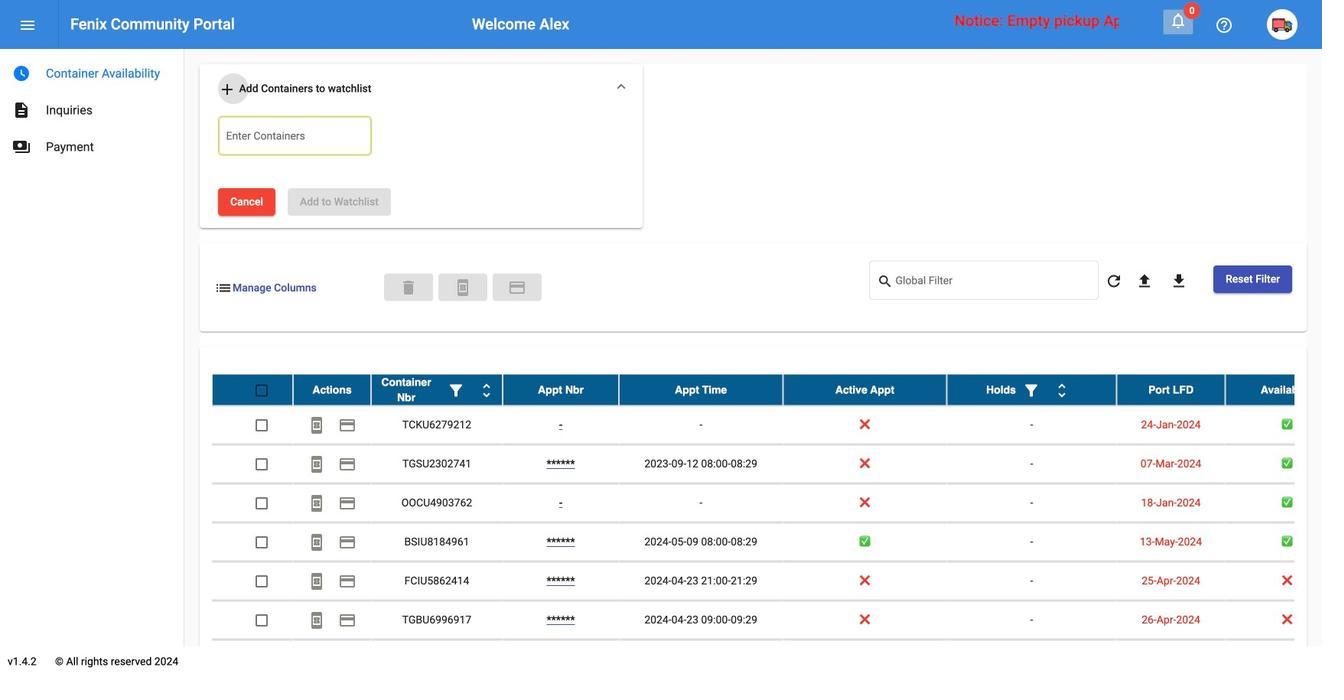 Task type: describe. For each thing, give the bounding box(es) containing it.
1 row from the top
[[212, 375, 1323, 406]]

5 column header from the left
[[783, 375, 947, 405]]

2 column header from the left
[[371, 375, 503, 405]]

8 column header from the left
[[1226, 375, 1323, 405]]

1 column header from the left
[[293, 375, 371, 405]]

6 row from the top
[[212, 562, 1323, 601]]

6 cell from the left
[[783, 640, 947, 678]]

Global Watchlist Filter field
[[896, 277, 1091, 289]]

4 cell from the left
[[503, 640, 619, 678]]

7 cell from the left
[[947, 640, 1117, 678]]

3 cell from the left
[[371, 640, 503, 678]]

2 row from the top
[[212, 406, 1323, 445]]

5 row from the top
[[212, 523, 1323, 562]]



Task type: locate. For each thing, give the bounding box(es) containing it.
delete image
[[400, 279, 418, 297]]

cell
[[212, 640, 293, 678], [293, 640, 371, 678], [371, 640, 503, 678], [503, 640, 619, 678], [619, 640, 783, 678], [783, 640, 947, 678], [947, 640, 1117, 678], [1117, 640, 1226, 678], [1226, 640, 1323, 678]]

3 row from the top
[[212, 445, 1323, 484]]

5 cell from the left
[[619, 640, 783, 678]]

grid
[[212, 375, 1323, 678]]

4 column header from the left
[[619, 375, 783, 405]]

no color image
[[1170, 11, 1188, 30], [18, 16, 37, 34], [12, 64, 31, 83], [218, 80, 237, 99], [214, 279, 233, 297], [508, 279, 527, 297], [447, 381, 465, 400], [1053, 381, 1072, 400], [308, 417, 326, 435], [308, 456, 326, 474], [338, 534, 357, 552], [338, 573, 357, 591], [308, 612, 326, 630], [338, 612, 357, 630]]

7 row from the top
[[212, 601, 1323, 640]]

9 cell from the left
[[1226, 640, 1323, 678]]

navigation
[[0, 49, 184, 165]]

None text field
[[226, 131, 364, 147]]

no color image
[[1216, 16, 1234, 34], [12, 101, 31, 119], [12, 138, 31, 156], [1105, 272, 1124, 291], [1136, 272, 1154, 291], [1171, 272, 1189, 291], [878, 273, 896, 291], [454, 279, 472, 297], [478, 381, 496, 400], [1023, 381, 1041, 400], [338, 417, 357, 435], [338, 456, 357, 474], [308, 495, 326, 513], [338, 495, 357, 513], [308, 534, 326, 552], [308, 573, 326, 591]]

2 cell from the left
[[293, 640, 371, 678]]

row
[[212, 375, 1323, 406], [212, 406, 1323, 445], [212, 445, 1323, 484], [212, 484, 1323, 523], [212, 523, 1323, 562], [212, 562, 1323, 601], [212, 601, 1323, 640], [212, 640, 1323, 678]]

3 column header from the left
[[503, 375, 619, 405]]

column header
[[293, 375, 371, 405], [371, 375, 503, 405], [503, 375, 619, 405], [619, 375, 783, 405], [783, 375, 947, 405], [947, 375, 1117, 405], [1117, 375, 1226, 405], [1226, 375, 1323, 405]]

8 row from the top
[[212, 640, 1323, 678]]

1 cell from the left
[[212, 640, 293, 678]]

4 row from the top
[[212, 484, 1323, 523]]

8 cell from the left
[[1117, 640, 1226, 678]]

7 column header from the left
[[1117, 375, 1226, 405]]

6 column header from the left
[[947, 375, 1117, 405]]



Task type: vqa. For each thing, say whether or not it's contained in the screenshot.
Row containing CMAU1555369 Nov-
no



